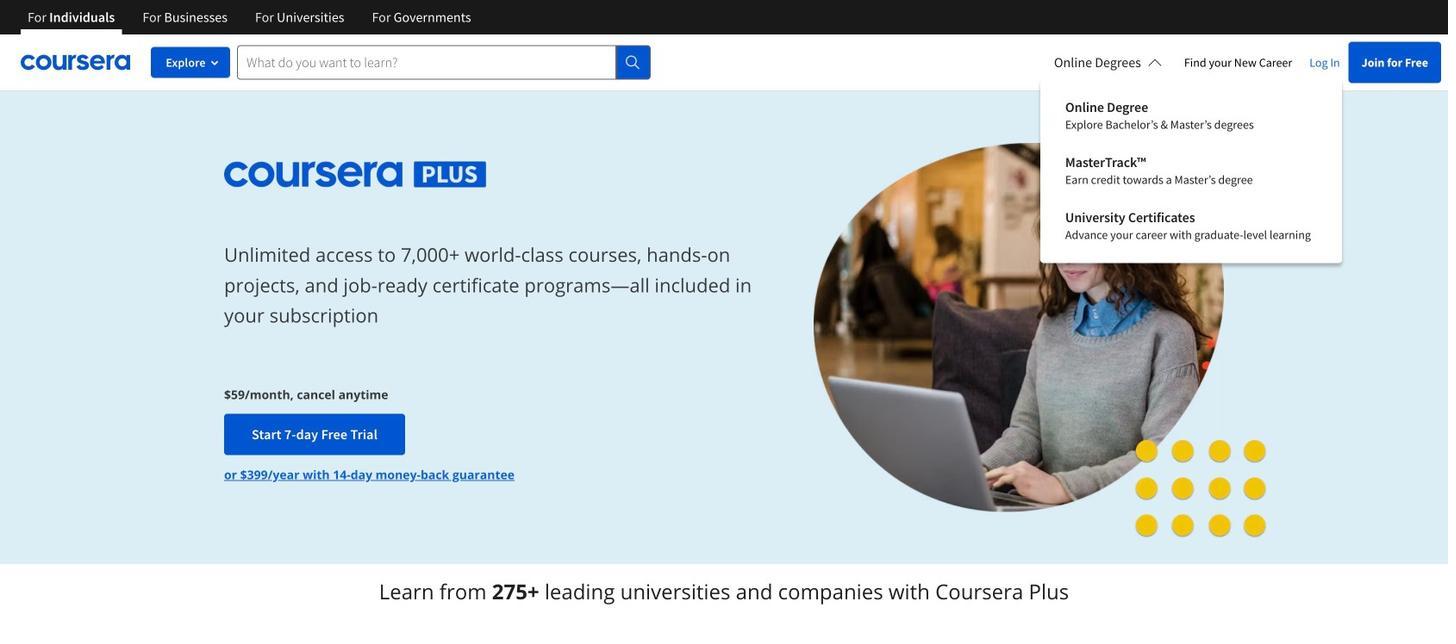 Task type: describe. For each thing, give the bounding box(es) containing it.
banner navigation
[[14, 0, 485, 34]]

What do you want to learn? text field
[[237, 45, 617, 80]]



Task type: vqa. For each thing, say whether or not it's contained in the screenshot.
a to the middle
no



Task type: locate. For each thing, give the bounding box(es) containing it.
coursera image
[[21, 49, 130, 76]]

coursera plus image
[[224, 162, 487, 188]]

None search field
[[237, 45, 651, 80]]

menu
[[1052, 88, 1331, 254]]



